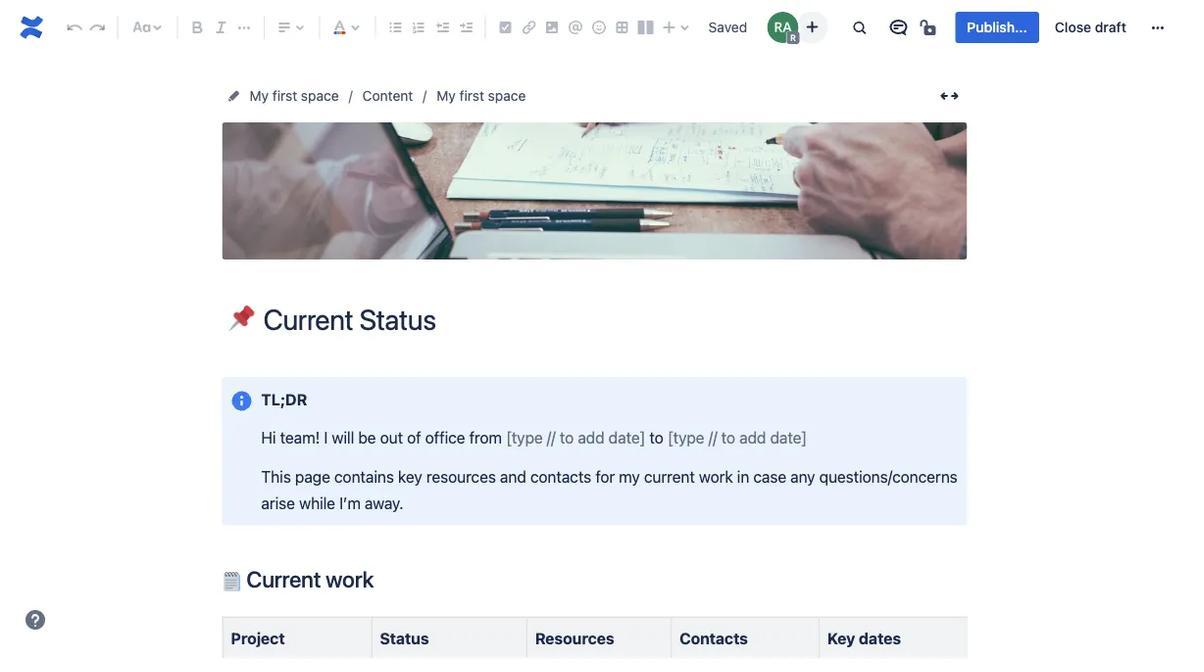 Task type: vqa. For each thing, say whether or not it's contained in the screenshot.
the bottommost "in"
no



Task type: describe. For each thing, give the bounding box(es) containing it.
publish...
[[967, 19, 1027, 35]]

key
[[398, 468, 422, 486]]

to
[[646, 429, 668, 448]]

i'm
[[339, 494, 361, 513]]

emoji image
[[587, 16, 611, 39]]

content
[[362, 88, 413, 104]]

draft
[[1095, 19, 1127, 35]]

comment icon image
[[887, 16, 910, 39]]

2 space from the left
[[488, 88, 526, 104]]

panel info image
[[230, 390, 253, 413]]

add image, video, or file image
[[541, 16, 564, 39]]

2 my from the left
[[437, 88, 456, 104]]

1 vertical spatial work
[[326, 567, 374, 593]]

no restrictions image
[[918, 16, 942, 39]]

dates
[[859, 630, 901, 648]]

tl;dr
[[261, 390, 307, 409]]

1 my first space from the left
[[250, 88, 339, 104]]

key
[[827, 630, 855, 648]]

confluence image
[[16, 12, 47, 43]]

action item image
[[494, 16, 517, 39]]

this page contains key resources and contacts for my current work in case any questions/concerns arise while i'm away.
[[261, 468, 962, 513]]

contacts
[[530, 468, 591, 486]]

current
[[246, 567, 321, 593]]

Main content area, start typing to enter text. text field
[[210, 378, 979, 660]]

numbered list ⌘⇧7 image
[[407, 16, 431, 39]]

my
[[619, 468, 640, 486]]

hi team! i will be out of office from
[[261, 429, 506, 448]]

more image
[[1146, 16, 1170, 39]]

1 space from the left
[[301, 88, 339, 104]]

will
[[332, 429, 354, 448]]

current work
[[242, 567, 374, 593]]

close draft
[[1055, 19, 1127, 35]]

italic ⌘i image
[[209, 16, 233, 39]]

layouts image
[[634, 16, 657, 39]]

update header image button
[[524, 167, 666, 216]]

Give this page a title text field
[[263, 304, 967, 336]]

case
[[753, 468, 786, 486]]

of
[[407, 429, 421, 448]]

close draft button
[[1043, 12, 1138, 43]]

current
[[644, 468, 695, 486]]

out
[[380, 429, 403, 448]]

arise
[[261, 494, 295, 513]]

be
[[358, 429, 376, 448]]

while
[[299, 494, 335, 513]]

questions/concerns
[[819, 468, 958, 486]]

more formatting image
[[233, 16, 256, 39]]

find and replace image
[[848, 16, 871, 39]]

page
[[295, 468, 330, 486]]

publish... button
[[955, 12, 1039, 43]]

bold ⌘b image
[[186, 16, 209, 39]]

i
[[324, 429, 328, 448]]

team!
[[280, 429, 320, 448]]

contacts
[[680, 630, 748, 648]]

office
[[425, 429, 465, 448]]



Task type: locate. For each thing, give the bounding box(es) containing it.
0 horizontal spatial work
[[326, 567, 374, 593]]

invite to edit image
[[801, 15, 824, 39]]

my right "content"
[[437, 88, 456, 104]]

first right move this page icon
[[272, 88, 297, 104]]

saved
[[709, 19, 747, 35]]

0 horizontal spatial space
[[301, 88, 339, 104]]

my first space right move this page icon
[[250, 88, 339, 104]]

link image
[[517, 16, 541, 39]]

work
[[699, 468, 733, 486], [326, 567, 374, 593]]

bullet list ⌘⇧8 image
[[384, 16, 407, 39]]

1 horizontal spatial work
[[699, 468, 733, 486]]

0 horizontal spatial first
[[272, 88, 297, 104]]

key dates
[[827, 630, 901, 648]]

from
[[469, 429, 502, 448]]

close
[[1055, 19, 1091, 35]]

help image
[[24, 609, 47, 632]]

resources
[[426, 468, 496, 486]]

any
[[791, 468, 815, 486]]

my right move this page icon
[[250, 88, 269, 104]]

first
[[272, 88, 297, 104], [459, 88, 484, 104]]

for
[[596, 468, 615, 486]]

content link
[[362, 84, 413, 108]]

0 horizontal spatial my first space
[[250, 88, 339, 104]]

1 horizontal spatial my
[[437, 88, 456, 104]]

outdent ⇧tab image
[[430, 16, 454, 39]]

my first space
[[250, 88, 339, 104], [437, 88, 526, 104]]

and
[[500, 468, 526, 486]]

undo ⌘z image
[[63, 16, 86, 39]]

ruby anderson image
[[767, 12, 799, 43]]

work right current
[[326, 567, 374, 593]]

1 my from the left
[[250, 88, 269, 104]]

my first space link down indent tab image
[[437, 84, 526, 108]]

redo ⌘⇧z image
[[86, 16, 110, 39]]

my first space link
[[250, 84, 339, 108], [437, 84, 526, 108]]

my first space down indent tab image
[[437, 88, 526, 104]]

1 first from the left
[[272, 88, 297, 104]]

work left in
[[699, 468, 733, 486]]

2 my first space link from the left
[[437, 84, 526, 108]]

1 horizontal spatial first
[[459, 88, 484, 104]]

make page full-width image
[[938, 84, 961, 108]]

move this page image
[[226, 88, 242, 104]]

space left "content"
[[301, 88, 339, 104]]

1 my first space link from the left
[[250, 84, 339, 108]]

2 my first space from the left
[[437, 88, 526, 104]]

0 horizontal spatial my first space link
[[250, 84, 339, 108]]

1 horizontal spatial my first space
[[437, 88, 526, 104]]

:pushpin: image
[[229, 306, 254, 331], [229, 306, 254, 331]]

away.
[[365, 494, 403, 513]]

space down "action item" icon on the left of the page
[[488, 88, 526, 104]]

table image
[[611, 16, 634, 39]]

1 horizontal spatial space
[[488, 88, 526, 104]]

in
[[737, 468, 749, 486]]

update header image
[[529, 199, 660, 215]]

0 horizontal spatial my
[[250, 88, 269, 104]]

first down indent tab image
[[459, 88, 484, 104]]

image
[[623, 199, 660, 215]]

header
[[577, 199, 620, 215]]

mention image
[[564, 16, 587, 39]]

confluence image
[[16, 12, 47, 43]]

project
[[231, 630, 285, 648]]

2 first from the left
[[459, 88, 484, 104]]

space
[[301, 88, 339, 104], [488, 88, 526, 104]]

status
[[380, 630, 429, 648]]

contains
[[334, 468, 394, 486]]

resources
[[535, 630, 614, 648]]

:notepad_spiral: image
[[222, 573, 242, 592], [222, 573, 242, 592]]

indent tab image
[[454, 16, 477, 39]]

work inside this page contains key resources and contacts for my current work in case any questions/concerns arise while i'm away.
[[699, 468, 733, 486]]

this
[[261, 468, 291, 486]]

my first space link right move this page icon
[[250, 84, 339, 108]]

my
[[250, 88, 269, 104], [437, 88, 456, 104]]

hi
[[261, 429, 276, 448]]

0 vertical spatial work
[[699, 468, 733, 486]]

1 horizontal spatial my first space link
[[437, 84, 526, 108]]

update
[[529, 199, 574, 215]]



